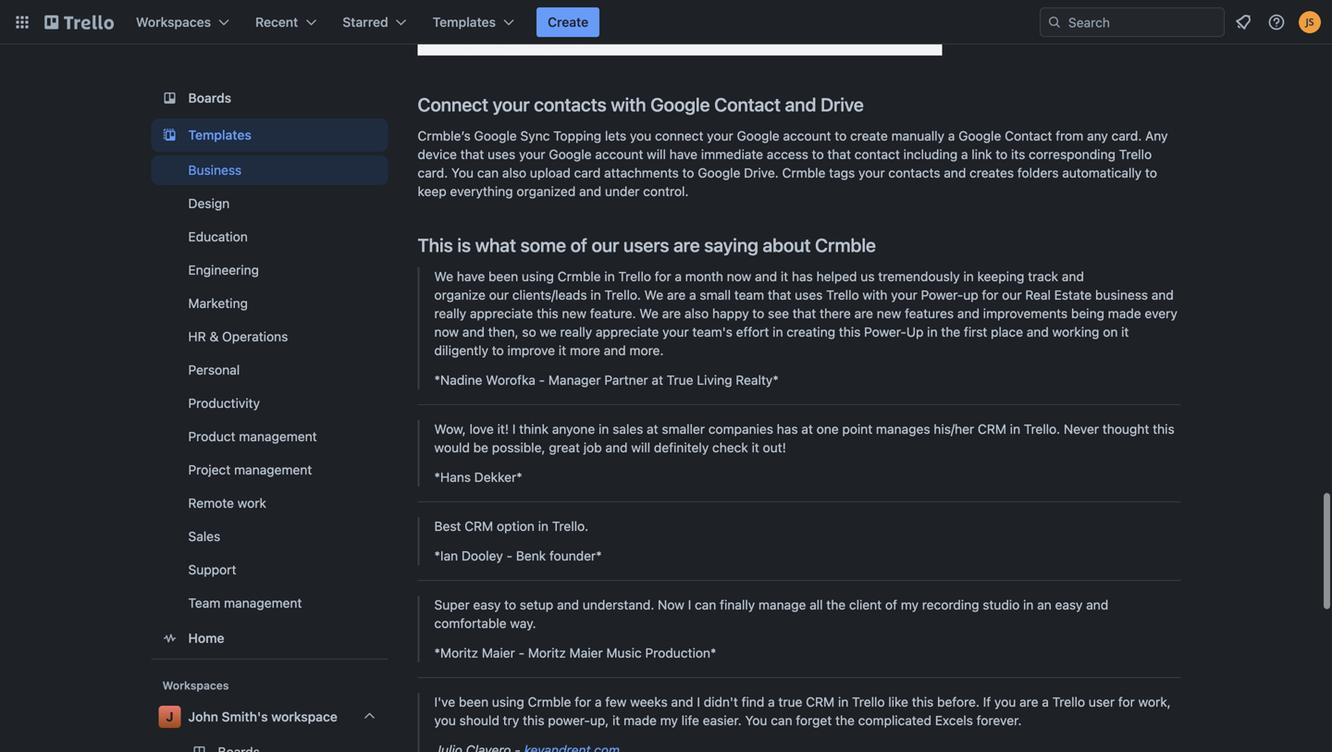 Task type: describe. For each thing, give the bounding box(es) containing it.
before.
[[937, 694, 980, 710]]

support
[[188, 562, 236, 577]]

made inside i've been using crmble for a few weeks and i didn't find a true crm in trello like this before. if you are a trello user for work, you should try this power-up, it made my life easier. you can forget the complicated excels forever.
[[624, 713, 657, 728]]

to up effort on the top right of page
[[753, 306, 765, 321]]

and inside wow, love it! i think anyone in sales at smaller companies has at one point manages his/her crm in trello. never thought this would be possible, great job and will definitely check it out!
[[605, 440, 628, 455]]

easier.
[[703, 713, 742, 728]]

are up the more.
[[662, 306, 681, 321]]

think
[[519, 421, 549, 437]]

card
[[574, 165, 601, 180]]

create button
[[537, 7, 600, 37]]

1 vertical spatial power-
[[864, 324, 907, 340]]

trello down users
[[618, 269, 651, 284]]

hr & operations
[[188, 329, 288, 344]]

*moritz maier - moritz maier music production*
[[434, 645, 716, 661]]

and right setup
[[557, 597, 579, 612]]

organized
[[517, 184, 576, 199]]

home image
[[159, 627, 181, 649]]

this right like at the right
[[912, 694, 934, 710]]

it inside i've been using crmble for a few weeks and i didn't find a true crm in trello like this before. if you are a trello user for work, you should try this power-up, it made my life easier. you can forget the complicated excels forever.
[[612, 713, 620, 728]]

under
[[605, 184, 640, 199]]

- for moritz
[[519, 645, 525, 661]]

keeping
[[977, 269, 1025, 284]]

and up team
[[755, 269, 777, 284]]

production*
[[645, 645, 716, 661]]

best
[[434, 519, 461, 534]]

to left the create in the top right of the page
[[835, 128, 847, 143]]

of inside super easy to setup and understand. now i can finally manage all the client of my recording studio in an easy and comfortable way.
[[885, 597, 897, 612]]

home link
[[151, 622, 388, 655]]

marketing link
[[151, 289, 388, 318]]

product management
[[188, 429, 317, 444]]

to left its
[[996, 147, 1008, 162]]

open information menu image
[[1267, 13, 1286, 31]]

a right find
[[768, 694, 775, 710]]

1 horizontal spatial account
[[783, 128, 831, 143]]

my inside super easy to setup and understand. now i can finally manage all the client of my recording studio in an easy and comfortable way.
[[901, 597, 919, 612]]

small
[[700, 287, 731, 303]]

team
[[734, 287, 764, 303]]

0 horizontal spatial with
[[611, 93, 646, 115]]

dooley
[[462, 548, 503, 563]]

been inside we have been using crmble in trello for a month now and it has helped us tremendously in keeping track and organize our clients/leads in trello. we are a small team that uses trello with your power-up for our real estate business and really appreciate this new feature. we are also happy to see that there are new features and improvements being made every now and then, so we really appreciate your team's effort in creating this power-up in the first place and working on it diligently to improve it more and more.
[[489, 269, 518, 284]]

hr & operations link
[[151, 322, 388, 352]]

feature.
[[590, 306, 636, 321]]

a left few
[[595, 694, 602, 710]]

uses inside crmble's google sync topping lets you connect your google account  to create manually a google contact from any card. any device that uses your google account will have immediate access to that contact including a link to its corresponding trello card. you can also upload card attachments to google drive. crmble tags your contacts and creates folders automatically to keep everything organized and under control.
[[488, 147, 516, 162]]

about
[[763, 234, 811, 256]]

manage
[[759, 597, 806, 612]]

possible,
[[492, 440, 545, 455]]

your up immediate
[[707, 128, 733, 143]]

and up diligently
[[462, 324, 485, 340]]

connect
[[655, 128, 704, 143]]

0 vertical spatial we
[[434, 269, 453, 284]]

from
[[1056, 128, 1084, 143]]

0 horizontal spatial now
[[434, 324, 459, 340]]

creates
[[970, 165, 1014, 180]]

you inside i've been using crmble for a few weeks and i didn't find a true crm in trello like this before. if you are a trello user for work, you should try this power-up, it made my life easier. you can forget the complicated excels forever.
[[745, 713, 767, 728]]

home
[[188, 631, 224, 646]]

2 horizontal spatial you
[[995, 694, 1016, 710]]

this up the we
[[537, 306, 558, 321]]

0 horizontal spatial contacts
[[534, 93, 607, 115]]

product management link
[[151, 422, 388, 451]]

1 vertical spatial card.
[[418, 165, 448, 180]]

2 horizontal spatial our
[[1002, 287, 1022, 303]]

*ian dooley - benk founder*
[[434, 548, 602, 563]]

see
[[768, 306, 789, 321]]

project management
[[188, 462, 312, 477]]

corresponding
[[1029, 147, 1116, 162]]

the inside i've been using crmble for a few weeks and i didn't find a true crm in trello like this before. if you are a trello user for work, you should try this power-up, it made my life easier. you can forget the complicated excels forever.
[[835, 713, 855, 728]]

up
[[907, 324, 924, 340]]

manually
[[891, 128, 945, 143]]

personal
[[188, 362, 240, 377]]

so
[[522, 324, 536, 340]]

more.
[[630, 343, 664, 358]]

and inside i've been using crmble for a few weeks and i didn't find a true crm in trello like this before. if you are a trello user for work, you should try this power-up, it made my life easier. you can forget the complicated excels forever.
[[671, 694, 693, 710]]

happy
[[712, 306, 749, 321]]

crmble's google sync topping lets you connect your google account  to create manually a google contact from any card. any device that uses your google account will have immediate access to that contact including a link to its corresponding trello card. you can also upload card attachments to google drive. crmble tags your contacts and creates folders automatically to keep everything organized and under control.
[[418, 128, 1168, 199]]

like
[[888, 694, 909, 710]]

for up power-
[[575, 694, 591, 710]]

are right the "there"
[[854, 306, 873, 321]]

first
[[964, 324, 987, 340]]

crm inside i've been using crmble for a few weeks and i didn't find a true crm in trello like this before. if you are a trello user for work, you should try this power-up, it made my life easier. you can forget the complicated excels forever.
[[806, 694, 835, 710]]

i've
[[434, 694, 455, 710]]

there
[[820, 306, 851, 321]]

*hans dekker*
[[434, 470, 522, 485]]

dekker*
[[474, 470, 522, 485]]

0 vertical spatial appreciate
[[470, 306, 533, 321]]

your down tremendously
[[891, 287, 918, 303]]

my inside i've been using crmble for a few weeks and i didn't find a true crm in trello like this before. if you are a trello user for work, you should try this power-up, it made my life easier. you can forget the complicated excels forever.
[[660, 713, 678, 728]]

*hans
[[434, 470, 471, 485]]

trello down helped
[[826, 287, 859, 303]]

excels
[[935, 713, 973, 728]]

crmble inside crmble's google sync topping lets you connect your google account  to create manually a google contact from any card. any device that uses your google account will have immediate access to that contact including a link to its corresponding trello card. you can also upload card attachments to google drive. crmble tags your contacts and creates folders automatically to keep everything organized and under control.
[[782, 165, 826, 180]]

workspaces inside dropdown button
[[136, 14, 211, 30]]

0 horizontal spatial crm
[[465, 519, 493, 534]]

smaller
[[662, 421, 705, 437]]

a left link at the top of the page
[[961, 147, 968, 162]]

features
[[905, 306, 954, 321]]

1 new from the left
[[562, 306, 587, 321]]

hr
[[188, 329, 206, 344]]

up
[[963, 287, 979, 303]]

are inside i've been using crmble for a few weeks and i didn't find a true crm in trello like this before. if you are a trello user for work, you should try this power-up, it made my life easier. you can forget the complicated excels forever.
[[1020, 694, 1039, 710]]

any
[[1087, 128, 1108, 143]]

this inside wow, love it! i think anyone in sales at smaller companies has at one point manages his/her crm in trello. never thought this would be possible, great job and will definitely check it out!
[[1153, 421, 1175, 437]]

crmble up helped
[[815, 234, 876, 256]]

boards
[[188, 90, 231, 105]]

to down any
[[1145, 165, 1157, 180]]

sales
[[188, 529, 220, 544]]

1 easy from the left
[[473, 597, 501, 612]]

it left more
[[559, 343, 566, 358]]

to up control.
[[682, 165, 694, 180]]

it down about
[[781, 269, 788, 284]]

recent
[[255, 14, 298, 30]]

weeks
[[630, 694, 668, 710]]

and right more
[[604, 343, 626, 358]]

clients/leads
[[512, 287, 587, 303]]

at left one
[[802, 421, 813, 437]]

are up month
[[674, 234, 700, 256]]

2 maier from the left
[[570, 645, 603, 661]]

this right try at the bottom left of the page
[[523, 713, 545, 728]]

work
[[238, 495, 266, 511]]

music
[[606, 645, 642, 661]]

2 vertical spatial trello.
[[552, 519, 588, 534]]

that down crmble's
[[460, 147, 484, 162]]

will inside wow, love it! i think anyone in sales at smaller companies has at one point manages his/her crm in trello. never thought this would be possible, great job and will definitely check it out!
[[631, 440, 650, 455]]

helped
[[817, 269, 857, 284]]

0 horizontal spatial account
[[595, 147, 643, 162]]

then,
[[488, 324, 519, 340]]

trello inside crmble's google sync topping lets you connect your google account  to create manually a google contact from any card. any device that uses your google account will have immediate access to that contact including a link to its corresponding trello card. you can also upload card attachments to google drive. crmble tags your contacts and creates folders automatically to keep everything organized and under control.
[[1119, 147, 1152, 162]]

that up tags
[[827, 147, 851, 162]]

uses inside we have been using crmble in trello for a month now and it has helped us tremendously in keeping track and organize our clients/leads in trello. we are a small team that uses trello with your power-up for our real estate business and really appreciate this new feature. we are also happy to see that there are new features and improvements being made every now and then, so we really appreciate your team's effort in creating this power-up in the first place and working on it diligently to improve it more and more.
[[795, 287, 823, 303]]

1 horizontal spatial our
[[592, 234, 619, 256]]

at right sales
[[647, 421, 658, 437]]

crmble's
[[418, 128, 471, 143]]

and right an at the right
[[1086, 597, 1109, 612]]

made inside we have been using crmble in trello for a month now and it has helped us tremendously in keeping track and organize our clients/leads in trello. we are a small team that uses trello with your power-up for our real estate business and really appreciate this new feature. we are also happy to see that there are new features and improvements being made every now and then, so we really appreciate your team's effort in creating this power-up in the first place and working on it diligently to improve it more and more.
[[1108, 306, 1141, 321]]

your up the sync
[[493, 93, 530, 115]]

personal link
[[151, 355, 388, 385]]

back to home image
[[44, 7, 114, 37]]

trello. inside we have been using crmble in trello for a month now and it has helped us tremendously in keeping track and organize our clients/leads in trello. we are a small team that uses trello with your power-up for our real estate business and really appreciate this new feature. we are also happy to see that there are new features and improvements being made every now and then, so we really appreciate your team's effort in creating this power-up in the first place and working on it diligently to improve it more and more.
[[605, 287, 641, 303]]

remote
[[188, 495, 234, 511]]

didn't
[[704, 694, 738, 710]]

including
[[904, 147, 958, 162]]

trello left user
[[1053, 694, 1085, 710]]

realty*
[[736, 372, 779, 388]]

out!
[[763, 440, 786, 455]]

1 horizontal spatial card.
[[1112, 128, 1142, 143]]

partner
[[604, 372, 648, 388]]

are down month
[[667, 287, 686, 303]]

been inside i've been using crmble for a few weeks and i didn't find a true crm in trello like this before. if you are a trello user for work, you should try this power-up, it made my life easier. you can forget the complicated excels forever.
[[459, 694, 489, 710]]

great
[[549, 440, 580, 455]]

1 vertical spatial we
[[644, 287, 663, 303]]

0 horizontal spatial templates
[[188, 127, 251, 142]]

google up connect
[[651, 93, 710, 115]]

your down contact
[[859, 165, 885, 180]]

marketing
[[188, 296, 248, 311]]

and down including
[[944, 165, 966, 180]]

using inside i've been using crmble for a few weeks and i didn't find a true crm in trello like this before. if you are a trello user for work, you should try this power-up, it made my life easier. you can forget the complicated excels forever.
[[492, 694, 524, 710]]

super
[[434, 597, 470, 612]]

0 vertical spatial now
[[727, 269, 752, 284]]

organize
[[434, 287, 486, 303]]

support link
[[151, 555, 388, 585]]

0 horizontal spatial of
[[571, 234, 587, 256]]

it!
[[497, 421, 509, 437]]

that up creating
[[793, 306, 816, 321]]

john
[[188, 709, 218, 724]]

and down card
[[579, 184, 601, 199]]

2 vertical spatial we
[[640, 306, 659, 321]]

in inside i've been using crmble for a few weeks and i didn't find a true crm in trello like this before. if you are a trello user for work, you should try this power-up, it made my life easier. you can forget the complicated excels forever.
[[838, 694, 849, 710]]

workspace
[[271, 709, 338, 724]]

you inside crmble's google sync topping lets you connect your google account  to create manually a google contact from any card. any device that uses your google account will have immediate access to that contact including a link to its corresponding trello card. you can also upload card attachments to google drive. crmble tags your contacts and creates folders automatically to keep everything organized and under control.
[[630, 128, 652, 143]]

have inside crmble's google sync topping lets you connect your google account  to create manually a google contact from any card. any device that uses your google account will have immediate access to that contact including a link to its corresponding trello card. you can also upload card attachments to google drive. crmble tags your contacts and creates folders automatically to keep everything organized and under control.
[[670, 147, 698, 162]]

0 notifications image
[[1232, 11, 1255, 33]]

*nadine worofka - manager partner at true living realty*
[[434, 372, 779, 388]]

your down the sync
[[519, 147, 545, 162]]

crmble inside we have been using crmble in trello for a month now and it has helped us tremendously in keeping track and organize our clients/leads in trello. we are a small team that uses trello with your power-up for our real estate business and really appreciate this new feature. we are also happy to see that there are new features and improvements being made every now and then, so we really appreciate your team's effort in creating this power-up in the first place and working on it diligently to improve it more and more.
[[558, 269, 601, 284]]

studio
[[983, 597, 1020, 612]]

track
[[1028, 269, 1058, 284]]

team
[[188, 595, 220, 611]]

forget
[[796, 713, 832, 728]]

true
[[667, 372, 693, 388]]

templates inside dropdown button
[[433, 14, 496, 30]]

for right user
[[1118, 694, 1135, 710]]

all
[[810, 597, 823, 612]]

access
[[767, 147, 809, 162]]

to inside super easy to setup and understand. now i can finally manage all the client of my recording studio in an easy and comfortable way.
[[504, 597, 516, 612]]

2 new from the left
[[877, 306, 901, 321]]



Task type: locate. For each thing, give the bounding box(es) containing it.
john smith (johnsmith38824343) image
[[1299, 11, 1321, 33]]

0 vertical spatial workspaces
[[136, 14, 211, 30]]

and down 'up'
[[957, 306, 980, 321]]

1 vertical spatial contact
[[1005, 128, 1052, 143]]

0 horizontal spatial you
[[434, 713, 456, 728]]

also left upload
[[502, 165, 527, 180]]

0 horizontal spatial maier
[[482, 645, 515, 661]]

a
[[948, 128, 955, 143], [961, 147, 968, 162], [675, 269, 682, 284], [689, 287, 696, 303], [595, 694, 602, 710], [768, 694, 775, 710], [1042, 694, 1049, 710]]

trello. left never
[[1024, 421, 1060, 437]]

0 vertical spatial contact
[[714, 93, 781, 115]]

maier left music
[[570, 645, 603, 661]]

you right lets
[[630, 128, 652, 143]]

one
[[817, 421, 839, 437]]

trello.
[[605, 287, 641, 303], [1024, 421, 1060, 437], [552, 519, 588, 534]]

folders
[[1018, 165, 1059, 180]]

0 vertical spatial you
[[451, 165, 474, 180]]

smith's
[[222, 709, 268, 724]]

will inside crmble's google sync topping lets you connect your google account  to create manually a google contact from any card. any device that uses your google account will have immediate access to that contact including a link to its corresponding trello card. you can also upload card attachments to google drive. crmble tags your contacts and creates folders automatically to keep everything organized and under control.
[[647, 147, 666, 162]]

to
[[835, 128, 847, 143], [812, 147, 824, 162], [996, 147, 1008, 162], [682, 165, 694, 180], [1145, 165, 1157, 180], [753, 306, 765, 321], [492, 343, 504, 358], [504, 597, 516, 612]]

1 horizontal spatial maier
[[570, 645, 603, 661]]

uses up the "there"
[[795, 287, 823, 303]]

and up every
[[1152, 287, 1174, 303]]

1 vertical spatial appreciate
[[596, 324, 659, 340]]

google down topping
[[549, 147, 592, 162]]

crmble
[[782, 165, 826, 180], [815, 234, 876, 256], [558, 269, 601, 284], [528, 694, 571, 710]]

this
[[537, 306, 558, 321], [839, 324, 861, 340], [1153, 421, 1175, 437], [912, 694, 934, 710], [523, 713, 545, 728]]

1 vertical spatial can
[[695, 597, 716, 612]]

0 horizontal spatial card.
[[418, 165, 448, 180]]

1 maier from the left
[[482, 645, 515, 661]]

primary element
[[0, 0, 1332, 44]]

moritz
[[528, 645, 566, 661]]

the inside we have been using crmble in trello for a month now and it has helped us tremendously in keeping track and organize our clients/leads in trello. we are a small team that uses trello with your power-up for our real estate business and really appreciate this new feature. we are also happy to see that there are new features and improvements being made every now and then, so we really appreciate your team's effort in creating this power-up in the first place and working on it diligently to improve it more and more.
[[941, 324, 961, 340]]

trello. inside wow, love it! i think anyone in sales at smaller companies has at one point manages his/her crm in trello. never thought this would be possible, great job and will definitely check it out!
[[1024, 421, 1060, 437]]

1 horizontal spatial templates
[[433, 14, 496, 30]]

management for team management
[[224, 595, 302, 611]]

would
[[434, 440, 470, 455]]

account down lets
[[595, 147, 643, 162]]

control.
[[643, 184, 689, 199]]

1 horizontal spatial my
[[901, 597, 919, 612]]

if
[[983, 694, 991, 710]]

card.
[[1112, 128, 1142, 143], [418, 165, 448, 180]]

0 vertical spatial really
[[434, 306, 466, 321]]

on
[[1103, 324, 1118, 340]]

0 vertical spatial contacts
[[534, 93, 607, 115]]

0 horizontal spatial -
[[507, 548, 513, 563]]

understand.
[[583, 597, 654, 612]]

easy right an at the right
[[1055, 597, 1083, 612]]

management down productivity link
[[239, 429, 317, 444]]

a left month
[[675, 269, 682, 284]]

lets
[[605, 128, 626, 143]]

contact inside crmble's google sync topping lets you connect your google account  to create manually a google contact from any card. any device that uses your google account will have immediate access to that contact including a link to its corresponding trello card. you can also upload card attachments to google drive. crmble tags your contacts and creates folders automatically to keep everything organized and under control.
[[1005, 128, 1052, 143]]

starred
[[343, 14, 388, 30]]

1 vertical spatial uses
[[795, 287, 823, 303]]

i inside wow, love it! i think anyone in sales at smaller companies has at one point manages his/her crm in trello. never thought this would be possible, great job and will definitely check it out!
[[512, 421, 516, 437]]

your up the more.
[[663, 324, 689, 340]]

tremendously
[[878, 269, 960, 284]]

setup
[[520, 597, 553, 612]]

appreciate up then,
[[470, 306, 533, 321]]

recording
[[922, 597, 979, 612]]

contacts inside crmble's google sync topping lets you connect your google account  to create manually a google contact from any card. any device that uses your google account will have immediate access to that contact including a link to its corresponding trello card. you can also upload card attachments to google drive. crmble tags your contacts and creates folders automatically to keep everything organized and under control.
[[889, 165, 940, 180]]

1 horizontal spatial -
[[519, 645, 525, 661]]

0 horizontal spatial my
[[660, 713, 678, 728]]

0 vertical spatial i
[[512, 421, 516, 437]]

starred button
[[331, 7, 418, 37]]

google up link at the top of the page
[[959, 128, 1001, 143]]

crmble down access
[[782, 165, 826, 180]]

0 vertical spatial my
[[901, 597, 919, 612]]

board image
[[159, 87, 181, 109]]

power- up features
[[921, 287, 963, 303]]

we have been using crmble in trello for a month now and it has helped us tremendously in keeping track and organize our clients/leads in trello. we are a small team that uses trello with your power-up for our real estate business and really appreciate this new feature. we are also happy to see that there are new features and improvements being made every now and then, so we really appreciate your team's effort in creating this power-up in the first place and working on it diligently to improve it more and more.
[[434, 269, 1178, 358]]

appreciate
[[470, 306, 533, 321], [596, 324, 659, 340]]

contact up its
[[1005, 128, 1052, 143]]

been down what
[[489, 269, 518, 284]]

1 vertical spatial will
[[631, 440, 650, 455]]

0 vertical spatial will
[[647, 147, 666, 162]]

search image
[[1047, 15, 1062, 30]]

with inside we have been using crmble in trello for a month now and it has helped us tremendously in keeping track and organize our clients/leads in trello. we are a small team that uses trello with your power-up for our real estate business and really appreciate this new feature. we are also happy to see that there are new features and improvements being made every now and then, so we really appreciate your team's effort in creating this power-up in the first place and working on it diligently to improve it more and more.
[[863, 287, 888, 303]]

1 vertical spatial account
[[595, 147, 643, 162]]

has
[[792, 269, 813, 284], [777, 421, 798, 437]]

can inside super easy to setup and understand. now i can finally manage all the client of my recording studio in an easy and comfortable way.
[[695, 597, 716, 612]]

link
[[972, 147, 992, 162]]

1 horizontal spatial uses
[[795, 287, 823, 303]]

the inside super easy to setup and understand. now i can finally manage all the client of my recording studio in an easy and comfortable way.
[[826, 597, 846, 612]]

it inside wow, love it! i think anyone in sales at smaller companies has at one point manages his/her crm in trello. never thought this would be possible, great job and will definitely check it out!
[[752, 440, 759, 455]]

you inside crmble's google sync topping lets you connect your google account  to create manually a google contact from any card. any device that uses your google account will have immediate access to that contact including a link to its corresponding trello card. you can also upload card attachments to google drive. crmble tags your contacts and creates folders automatically to keep everything organized and under control.
[[451, 165, 474, 180]]

0 vertical spatial account
[[783, 128, 831, 143]]

uses up everything
[[488, 147, 516, 162]]

appreciate down feature.
[[596, 324, 659, 340]]

i right it!
[[512, 421, 516, 437]]

recent button
[[244, 7, 328, 37]]

to up way.
[[504, 597, 516, 612]]

we
[[434, 269, 453, 284], [644, 287, 663, 303], [640, 306, 659, 321]]

can down true
[[771, 713, 792, 728]]

1 vertical spatial templates
[[188, 127, 251, 142]]

his/her
[[934, 421, 974, 437]]

made
[[1108, 306, 1141, 321], [624, 713, 657, 728]]

power-
[[921, 287, 963, 303], [864, 324, 907, 340]]

we down this is what some of our users are saying about crmble
[[644, 287, 663, 303]]

crm inside wow, love it! i think anyone in sales at smaller companies has at one point manages his/her crm in trello. never thought this would be possible, great job and will definitely check it out!
[[978, 421, 1007, 437]]

that up "see"
[[768, 287, 791, 303]]

will
[[647, 147, 666, 162], [631, 440, 650, 455]]

using inside we have been using crmble in trello for a month now and it has helped us tremendously in keeping track and organize our clients/leads in trello. we are a small team that uses trello with your power-up for our real estate business and really appreciate this new feature. we are also happy to see that there are new features and improvements being made every now and then, so we really appreciate your team's effort in creating this power-up in the first place and working on it diligently to improve it more and more.
[[522, 269, 554, 284]]

benk
[[516, 548, 546, 563]]

really
[[434, 306, 466, 321], [560, 324, 592, 340]]

maier down way.
[[482, 645, 515, 661]]

create
[[548, 14, 589, 30]]

of right client
[[885, 597, 897, 612]]

sales link
[[151, 522, 388, 551]]

1 vertical spatial been
[[459, 694, 489, 710]]

crm right the his/her
[[978, 421, 1007, 437]]

0 vertical spatial trello.
[[605, 287, 641, 303]]

0 vertical spatial power-
[[921, 287, 963, 303]]

should
[[459, 713, 499, 728]]

0 vertical spatial made
[[1108, 306, 1141, 321]]

of
[[571, 234, 587, 256], [885, 597, 897, 612]]

a down month
[[689, 287, 696, 303]]

has up out!
[[777, 421, 798, 437]]

1 vertical spatial really
[[560, 324, 592, 340]]

made down business
[[1108, 306, 1141, 321]]

i inside i've been using crmble for a few weeks and i didn't find a true crm in trello like this before. if you are a trello user for work, you should try this power-up, it made my life easier. you can forget the complicated excels forever.
[[697, 694, 700, 710]]

user
[[1089, 694, 1115, 710]]

- right worofka in the left of the page
[[539, 372, 545, 388]]

can inside crmble's google sync topping lets you connect your google account  to create manually a google contact from any card. any device that uses your google account will have immediate access to that contact including a link to its corresponding trello card. you can also upload card attachments to google drive. crmble tags your contacts and creates folders automatically to keep everything organized and under control.
[[477, 165, 499, 180]]

1 horizontal spatial contact
[[1005, 128, 1052, 143]]

in inside super easy to setup and understand. now i can finally manage all the client of my recording studio in an easy and comfortable way.
[[1023, 597, 1034, 612]]

contact
[[855, 147, 900, 162]]

0 horizontal spatial power-
[[864, 324, 907, 340]]

and up life on the bottom right of page
[[671, 694, 693, 710]]

sales
[[613, 421, 643, 437]]

i inside super easy to setup and understand. now i can finally manage all the client of my recording studio in an easy and comfortable way.
[[688, 597, 691, 612]]

will down sales
[[631, 440, 650, 455]]

option
[[497, 519, 535, 534]]

crmble up the clients/leads
[[558, 269, 601, 284]]

2 vertical spatial i
[[697, 694, 700, 710]]

templates up business
[[188, 127, 251, 142]]

has inside wow, love it! i think anyone in sales at smaller companies has at one point manages his/her crm in trello. never thought this would be possible, great job and will definitely check it out!
[[777, 421, 798, 437]]

and up estate
[[1062, 269, 1084, 284]]

*ian
[[434, 548, 458, 563]]

1 vertical spatial i
[[688, 597, 691, 612]]

templates
[[433, 14, 496, 30], [188, 127, 251, 142]]

1 vertical spatial with
[[863, 287, 888, 303]]

0 vertical spatial crm
[[978, 421, 1007, 437]]

google down immediate
[[698, 165, 741, 180]]

contact up immediate
[[714, 93, 781, 115]]

1 vertical spatial using
[[492, 694, 524, 710]]

the right all
[[826, 597, 846, 612]]

0 vertical spatial has
[[792, 269, 813, 284]]

to down then,
[[492, 343, 504, 358]]

working
[[1052, 324, 1100, 340]]

what
[[475, 234, 516, 256]]

this down the "there"
[[839, 324, 861, 340]]

- for manager
[[539, 372, 545, 388]]

wow,
[[434, 421, 466, 437]]

1 vertical spatial crm
[[465, 519, 493, 534]]

easy up "comfortable"
[[473, 597, 501, 612]]

job
[[584, 440, 602, 455]]

1 horizontal spatial now
[[727, 269, 752, 284]]

1 vertical spatial workspaces
[[162, 679, 229, 692]]

1 horizontal spatial can
[[695, 597, 716, 612]]

power- down features
[[864, 324, 907, 340]]

our left users
[[592, 234, 619, 256]]

crmble inside i've been using crmble for a few weeks and i didn't find a true crm in trello like this before. if you are a trello user for work, you should try this power-up, it made my life easier. you can forget the complicated excels forever.
[[528, 694, 571, 710]]

is
[[457, 234, 471, 256]]

1 horizontal spatial really
[[560, 324, 592, 340]]

2 horizontal spatial can
[[771, 713, 792, 728]]

now
[[658, 597, 685, 612]]

definitely
[[654, 440, 709, 455]]

you up everything
[[451, 165, 474, 180]]

and left drive
[[785, 93, 816, 115]]

1 vertical spatial -
[[507, 548, 513, 563]]

to right access
[[812, 147, 824, 162]]

now up team
[[727, 269, 752, 284]]

account
[[783, 128, 831, 143], [595, 147, 643, 162]]

1 vertical spatial has
[[777, 421, 798, 437]]

have down connect
[[670, 147, 698, 162]]

1 vertical spatial my
[[660, 713, 678, 728]]

immediate
[[701, 147, 763, 162]]

productivity link
[[151, 389, 388, 418]]

it right on
[[1121, 324, 1129, 340]]

2 horizontal spatial trello.
[[1024, 421, 1060, 437]]

template board image
[[159, 124, 181, 146]]

for down this is what some of our users are saying about crmble
[[655, 269, 671, 284]]

engineering link
[[151, 255, 388, 285]]

this
[[418, 234, 453, 256]]

0 horizontal spatial have
[[457, 269, 485, 284]]

management for product management
[[239, 429, 317, 444]]

connect your contacts with google contact and drive
[[418, 93, 864, 115]]

- for benk
[[507, 548, 513, 563]]

0 horizontal spatial easy
[[473, 597, 501, 612]]

trello down any
[[1119, 147, 1152, 162]]

0 vertical spatial management
[[239, 429, 317, 444]]

this right thought
[[1153, 421, 1175, 437]]

card. up the keep
[[418, 165, 448, 180]]

has inside we have been using crmble in trello for a month now and it has helped us tremendously in keeping track and organize our clients/leads in trello. we are a small team that uses trello with your power-up for our real estate business and really appreciate this new feature. we are also happy to see that there are new features and improvements being made every now and then, so we really appreciate your team's effort in creating this power-up in the first place and working on it diligently to improve it more and more.
[[792, 269, 813, 284]]

a up including
[[948, 128, 955, 143]]

really up more
[[560, 324, 592, 340]]

1 horizontal spatial easy
[[1055, 597, 1083, 612]]

workspaces up john
[[162, 679, 229, 692]]

1 horizontal spatial crm
[[806, 694, 835, 710]]

made down weeks
[[624, 713, 657, 728]]

1 vertical spatial trello.
[[1024, 421, 1060, 437]]

1 vertical spatial have
[[457, 269, 485, 284]]

best crm option in trello.
[[434, 519, 588, 534]]

2 vertical spatial management
[[224, 595, 302, 611]]

my left recording
[[901, 597, 919, 612]]

manager
[[549, 372, 601, 388]]

0 horizontal spatial new
[[562, 306, 587, 321]]

forever.
[[977, 713, 1022, 728]]

new
[[562, 306, 587, 321], [877, 306, 901, 321]]

it right up, at the left of the page
[[612, 713, 620, 728]]

templates button
[[422, 7, 526, 37]]

- left moritz
[[519, 645, 525, 661]]

being
[[1071, 306, 1105, 321]]

0 vertical spatial using
[[522, 269, 554, 284]]

have up organize
[[457, 269, 485, 284]]

education link
[[151, 222, 388, 252]]

i
[[512, 421, 516, 437], [688, 597, 691, 612], [697, 694, 700, 710]]

with down us
[[863, 287, 888, 303]]

2 vertical spatial the
[[835, 713, 855, 728]]

2 horizontal spatial -
[[539, 372, 545, 388]]

1 horizontal spatial new
[[877, 306, 901, 321]]

your
[[493, 93, 530, 115], [707, 128, 733, 143], [519, 147, 545, 162], [859, 165, 885, 180], [891, 287, 918, 303], [663, 324, 689, 340]]

complicated
[[858, 713, 932, 728]]

1 vertical spatial made
[[624, 713, 657, 728]]

card. right "any"
[[1112, 128, 1142, 143]]

for right 'up'
[[982, 287, 999, 303]]

business link
[[151, 155, 388, 185]]

manages
[[876, 421, 930, 437]]

trello left like at the right
[[852, 694, 885, 710]]

saying
[[704, 234, 758, 256]]

users
[[624, 234, 669, 256]]

1 vertical spatial now
[[434, 324, 459, 340]]

have
[[670, 147, 698, 162], [457, 269, 485, 284]]

0 vertical spatial you
[[630, 128, 652, 143]]

0 vertical spatial uses
[[488, 147, 516, 162]]

0 vertical spatial can
[[477, 165, 499, 180]]

at left true
[[652, 372, 663, 388]]

0 vertical spatial templates
[[433, 14, 496, 30]]

&
[[210, 329, 219, 344]]

2 vertical spatial you
[[434, 713, 456, 728]]

1 horizontal spatial power-
[[921, 287, 963, 303]]

2 easy from the left
[[1055, 597, 1083, 612]]

0 horizontal spatial also
[[502, 165, 527, 180]]

has left helped
[[792, 269, 813, 284]]

1 horizontal spatial you
[[630, 128, 652, 143]]

also inside we have been using crmble in trello for a month now and it has helped us tremendously in keeping track and organize our clients/leads in trello. we are a small team that uses trello with your power-up for our real estate business and really appreciate this new feature. we are also happy to see that there are new features and improvements being made every now and then, so we really appreciate your team's effort in creating this power-up in the first place and working on it diligently to improve it more and more.
[[685, 306, 709, 321]]

love
[[470, 421, 494, 437]]

place
[[991, 324, 1023, 340]]

2 horizontal spatial i
[[697, 694, 700, 710]]

using up try at the bottom left of the page
[[492, 694, 524, 710]]

the right forget
[[835, 713, 855, 728]]

we
[[540, 324, 557, 340]]

0 horizontal spatial contact
[[714, 93, 781, 115]]

have inside we have been using crmble in trello for a month now and it has helped us tremendously in keeping track and organize our clients/leads in trello. we are a small team that uses trello with your power-up for our real estate business and really appreciate this new feature. we are also happy to see that there are new features and improvements being made every now and then, so we really appreciate your team's effort in creating this power-up in the first place and working on it diligently to improve it more and more.
[[457, 269, 485, 284]]

google left the sync
[[474, 128, 517, 143]]

and down improvements
[[1027, 324, 1049, 340]]

Search field
[[1062, 8, 1224, 36]]

0 horizontal spatial our
[[489, 287, 509, 303]]

create
[[850, 128, 888, 143]]

0 vertical spatial card.
[[1112, 128, 1142, 143]]

google up immediate
[[737, 128, 780, 143]]

1 horizontal spatial with
[[863, 287, 888, 303]]

crm up forget
[[806, 694, 835, 710]]

1 horizontal spatial i
[[688, 597, 691, 612]]

us
[[861, 269, 875, 284]]

a left user
[[1042, 694, 1049, 710]]

the left first
[[941, 324, 961, 340]]

0 vertical spatial been
[[489, 269, 518, 284]]

using up the clients/leads
[[522, 269, 554, 284]]

engineering
[[188, 262, 259, 278]]

2 horizontal spatial crm
[[978, 421, 1007, 437]]

project
[[188, 462, 231, 477]]

1 horizontal spatial trello.
[[605, 287, 641, 303]]

are
[[674, 234, 700, 256], [667, 287, 686, 303], [662, 306, 681, 321], [854, 306, 873, 321], [1020, 694, 1039, 710]]

2 vertical spatial crm
[[806, 694, 835, 710]]

management for project management
[[234, 462, 312, 477]]

find
[[742, 694, 765, 710]]

with up lets
[[611, 93, 646, 115]]

1 vertical spatial also
[[685, 306, 709, 321]]

also inside crmble's google sync topping lets you connect your google account  to create manually a google contact from any card. any device that uses your google account will have immediate access to that contact including a link to its corresponding trello card. you can also upload card attachments to google drive. crmble tags your contacts and creates folders automatically to keep everything organized and under control.
[[502, 165, 527, 180]]

1 vertical spatial you
[[745, 713, 767, 728]]

can inside i've been using crmble for a few weeks and i didn't find a true crm in trello like this before. if you are a trello user for work, you should try this power-up, it made my life easier. you can forget the complicated excels forever.
[[771, 713, 792, 728]]

0 horizontal spatial really
[[434, 306, 466, 321]]



Task type: vqa. For each thing, say whether or not it's contained in the screenshot.
Robin Warren (Blue Cat Reports) (robinwarren) image
no



